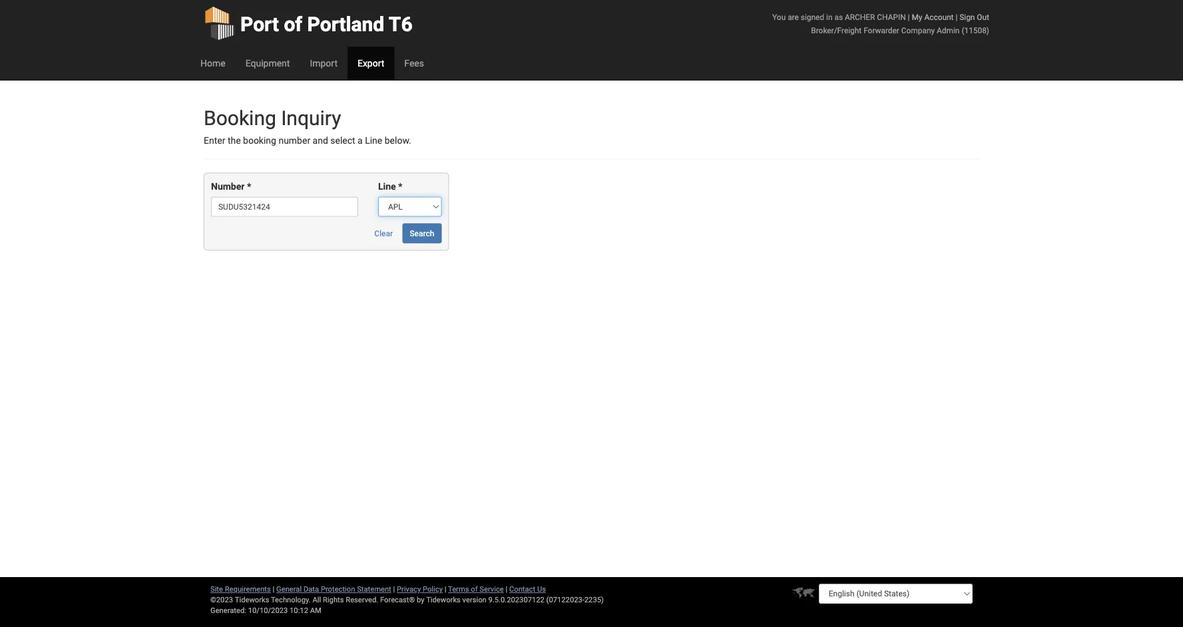 Task type: vqa. For each thing, say whether or not it's contained in the screenshot.
the of within port of portland t6 link
no



Task type: locate. For each thing, give the bounding box(es) containing it.
company
[[901, 26, 935, 35]]

port of portland t6
[[240, 12, 413, 36]]

of up version
[[471, 585, 478, 594]]

line right 'a' on the top of page
[[365, 135, 382, 146]]

clear
[[374, 229, 393, 238]]

0 horizontal spatial *
[[247, 181, 251, 192]]

clear button
[[367, 223, 400, 243]]

* down 'below.'
[[398, 181, 402, 192]]

technology.
[[271, 596, 311, 604]]

*
[[247, 181, 251, 192], [398, 181, 402, 192]]

number
[[279, 135, 310, 146]]

chapin
[[877, 12, 906, 22]]

2 * from the left
[[398, 181, 402, 192]]

|
[[908, 12, 910, 22], [956, 12, 958, 22], [273, 585, 275, 594], [393, 585, 395, 594], [445, 585, 446, 594], [506, 585, 508, 594]]

of right the port
[[284, 12, 302, 36]]

version
[[463, 596, 487, 604]]

search button
[[403, 223, 442, 243]]

10/10/2023
[[248, 606, 288, 615]]

data
[[304, 585, 319, 594]]

site requirements | general data protection statement | privacy policy | terms of service | contact us ©2023 tideworks technology. all rights reserved. forecast® by tideworks version 9.5.0.202307122 (07122023-2235) generated: 10/10/2023 10:12 am
[[210, 585, 604, 615]]

0 vertical spatial line
[[365, 135, 382, 146]]

* for line *
[[398, 181, 402, 192]]

terms
[[448, 585, 469, 594]]

port
[[240, 12, 279, 36]]

terms of service link
[[448, 585, 504, 594]]

home button
[[190, 47, 235, 80]]

0 vertical spatial of
[[284, 12, 302, 36]]

protection
[[321, 585, 355, 594]]

select
[[330, 135, 355, 146]]

admin
[[937, 26, 960, 35]]

1 * from the left
[[247, 181, 251, 192]]

signed
[[801, 12, 824, 22]]

tideworks
[[426, 596, 461, 604]]

Number * text field
[[211, 197, 358, 217]]

of
[[284, 12, 302, 36], [471, 585, 478, 594]]

policy
[[423, 585, 443, 594]]

out
[[977, 12, 989, 22]]

import
[[310, 58, 338, 69]]

rights
[[323, 596, 344, 604]]

search
[[410, 229, 434, 238]]

0 horizontal spatial of
[[284, 12, 302, 36]]

line up clear button
[[378, 181, 396, 192]]

inquiry
[[281, 106, 341, 130]]

account
[[925, 12, 954, 22]]

us
[[537, 585, 546, 594]]

1 vertical spatial of
[[471, 585, 478, 594]]

archer
[[845, 12, 875, 22]]

export
[[358, 58, 384, 69]]

sign out link
[[960, 12, 989, 22]]

10:12
[[290, 606, 308, 615]]

forwarder
[[864, 26, 900, 35]]

1 horizontal spatial of
[[471, 585, 478, 594]]

1 horizontal spatial *
[[398, 181, 402, 192]]

(07122023-
[[546, 596, 585, 604]]

import button
[[300, 47, 348, 80]]

in
[[826, 12, 833, 22]]

line
[[365, 135, 382, 146], [378, 181, 396, 192]]

* right the 'number'
[[247, 181, 251, 192]]

enter
[[204, 135, 225, 146]]

©2023 tideworks
[[210, 596, 269, 604]]

you are signed in as archer chapin | my account | sign out broker/freight forwarder company admin (11508)
[[772, 12, 989, 35]]

| up forecast®
[[393, 585, 395, 594]]

export button
[[348, 47, 394, 80]]

general
[[276, 585, 302, 594]]

my account link
[[912, 12, 954, 22]]

privacy policy link
[[397, 585, 443, 594]]

below.
[[385, 135, 411, 146]]

fees button
[[394, 47, 434, 80]]

reserved.
[[346, 596, 378, 604]]

booking
[[204, 106, 276, 130]]

statement
[[357, 585, 391, 594]]

contact us link
[[509, 585, 546, 594]]

service
[[480, 585, 504, 594]]

generated:
[[210, 606, 246, 615]]



Task type: describe. For each thing, give the bounding box(es) containing it.
number
[[211, 181, 245, 192]]

t6
[[389, 12, 413, 36]]

a
[[358, 135, 363, 146]]

line *
[[378, 181, 402, 192]]

as
[[835, 12, 843, 22]]

booking
[[243, 135, 276, 146]]

fees
[[404, 58, 424, 69]]

| up tideworks
[[445, 585, 446, 594]]

portland
[[307, 12, 384, 36]]

(11508)
[[962, 26, 989, 35]]

| up the 9.5.0.202307122
[[506, 585, 508, 594]]

privacy
[[397, 585, 421, 594]]

requirements
[[225, 585, 271, 594]]

number *
[[211, 181, 251, 192]]

of inside site requirements | general data protection statement | privacy policy | terms of service | contact us ©2023 tideworks technology. all rights reserved. forecast® by tideworks version 9.5.0.202307122 (07122023-2235) generated: 10/10/2023 10:12 am
[[471, 585, 478, 594]]

port of portland t6 link
[[204, 0, 413, 47]]

| left my
[[908, 12, 910, 22]]

* for number *
[[247, 181, 251, 192]]

| left general
[[273, 585, 275, 594]]

are
[[788, 12, 799, 22]]

the
[[228, 135, 241, 146]]

and
[[313, 135, 328, 146]]

by
[[417, 596, 425, 604]]

contact
[[509, 585, 535, 594]]

sign
[[960, 12, 975, 22]]

broker/freight
[[811, 26, 862, 35]]

all
[[313, 596, 321, 604]]

9.5.0.202307122
[[488, 596, 545, 604]]

1 vertical spatial line
[[378, 181, 396, 192]]

| left sign
[[956, 12, 958, 22]]

equipment button
[[235, 47, 300, 80]]

booking inquiry enter the booking number and select a line below.
[[204, 106, 411, 146]]

forecast®
[[380, 596, 415, 604]]

site requirements link
[[210, 585, 271, 594]]

home
[[200, 58, 226, 69]]

site
[[210, 585, 223, 594]]

you
[[772, 12, 786, 22]]

am
[[310, 606, 321, 615]]

general data protection statement link
[[276, 585, 391, 594]]

line inside booking inquiry enter the booking number and select a line below.
[[365, 135, 382, 146]]

2235)
[[585, 596, 604, 604]]

equipment
[[245, 58, 290, 69]]

my
[[912, 12, 923, 22]]



